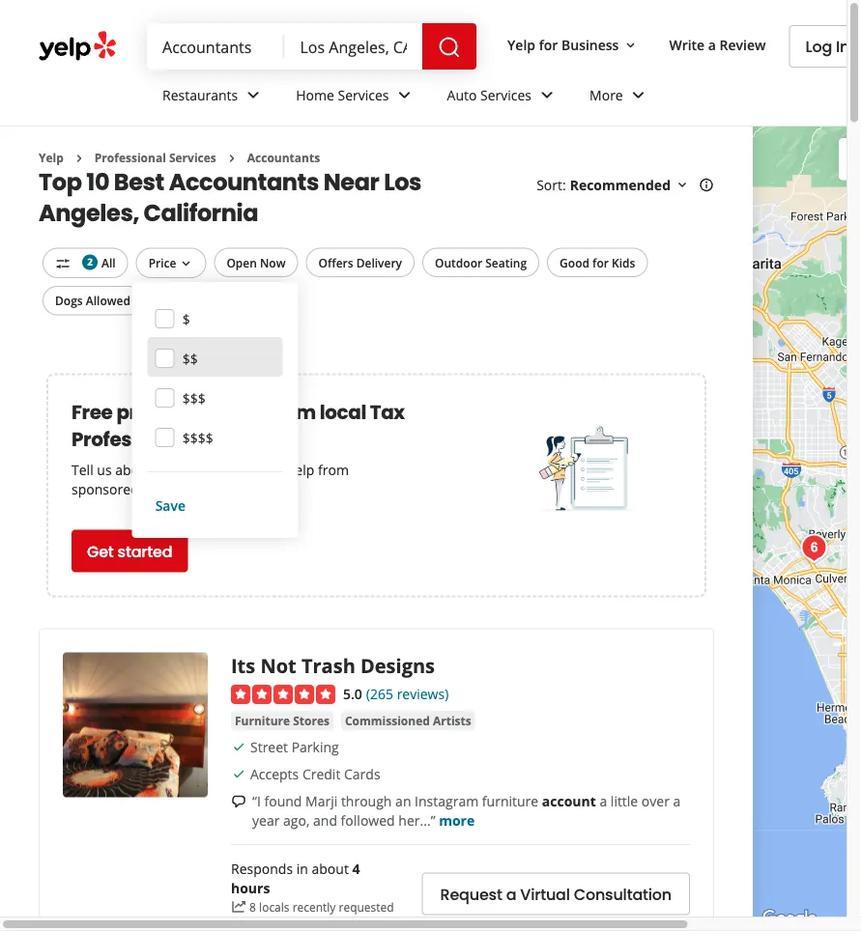 Task type: describe. For each thing, give the bounding box(es) containing it.
designs
[[361, 653, 435, 679]]

free
[[72, 399, 113, 426]]

now
[[260, 255, 286, 271]]

street
[[250, 738, 288, 756]]

request a virtual consultation
[[440, 884, 672, 906]]

its
[[231, 653, 255, 679]]

los
[[384, 166, 422, 198]]

more link
[[574, 70, 666, 126]]

price
[[149, 255, 176, 271]]

yelp for business button
[[500, 27, 646, 62]]

auto services
[[447, 86, 532, 104]]

restaurants
[[162, 86, 238, 104]]

stores
[[293, 713, 330, 729]]

your
[[156, 461, 185, 479]]

delivery
[[356, 255, 402, 271]]

free price estimates from local tax professionals image
[[539, 421, 636, 517]]

4 hours
[[231, 860, 360, 898]]

seating
[[486, 255, 527, 271]]

filters group
[[39, 248, 652, 538]]

dogs allowed
[[55, 293, 130, 309]]

in
[[296, 860, 308, 878]]

16 trending v2 image
[[231, 900, 247, 916]]

16 checkmark v2 image for accepts credit cards
[[231, 767, 247, 782]]

recently
[[293, 899, 336, 915]]

request
[[440, 884, 502, 906]]

recommended
[[570, 176, 671, 194]]

kids
[[612, 255, 635, 271]]

write a review
[[669, 35, 766, 54]]

request a virtual consultation button
[[422, 874, 690, 916]]

all
[[102, 255, 116, 271]]

for for good
[[593, 255, 609, 271]]

marji
[[306, 792, 338, 811]]

16 speech v2 image
[[231, 794, 247, 810]]

yelp link
[[39, 150, 64, 166]]

responds in about
[[231, 860, 352, 878]]

save button
[[148, 488, 283, 523]]

in
[[836, 36, 850, 58]]

and inside a little over a year ago, and followed her..."
[[313, 812, 337, 830]]

its not trash designs link
[[231, 653, 435, 679]]

accountants link
[[247, 150, 320, 166]]

search image
[[438, 36, 461, 59]]

$$$
[[182, 389, 206, 407]]

$
[[182, 310, 190, 328]]

24 chevron down v2 image for auto services
[[536, 84, 559, 107]]

services for professional services
[[169, 150, 216, 166]]

5.0
[[343, 685, 362, 703]]

california
[[144, 197, 258, 229]]

and inside free price estimates from local tax professionals tell us about your project and get help from sponsored businesses.
[[236, 461, 260, 479]]

offers delivery
[[319, 255, 402, 271]]

professional services
[[95, 150, 216, 166]]

furniture stores link
[[231, 711, 333, 731]]

home services
[[296, 86, 389, 104]]

24 chevron down v2 image for more
[[627, 84, 650, 107]]

services for home services
[[338, 86, 389, 104]]

0 vertical spatial from
[[269, 399, 316, 426]]

16 checkmark v2 image for street parking
[[231, 740, 247, 755]]

tax
[[370, 399, 405, 426]]

furniture
[[235, 713, 290, 729]]

not
[[260, 653, 297, 679]]

restaurants link
[[147, 70, 281, 126]]

$$
[[182, 349, 198, 368]]

more
[[590, 86, 623, 104]]

locals
[[259, 899, 290, 915]]

a right write
[[708, 35, 716, 54]]

year
[[252, 812, 280, 830]]

5.0 link
[[343, 683, 362, 704]]

sponsored
[[72, 480, 139, 499]]

angeles,
[[39, 197, 139, 229]]

10
[[86, 166, 109, 198]]

$$$ button
[[148, 377, 283, 416]]

followed
[[341, 812, 395, 830]]

16 chevron down v2 image for price
[[178, 256, 194, 271]]

little
[[611, 792, 638, 811]]

"i found marji through an instagram furniture account
[[252, 792, 596, 811]]

started
[[117, 541, 172, 562]]

accountants inside top 10 best accountants near los angeles, california
[[169, 166, 319, 198]]

near
[[323, 166, 379, 198]]

us
[[97, 461, 112, 479]]

a inside 8 locals recently requested a consultation
[[231, 916, 237, 932]]

business categories element
[[147, 70, 861, 126]]

outdoor seating button
[[422, 248, 539, 277]]

good
[[560, 255, 590, 271]]

services for auto services
[[480, 86, 532, 104]]

log in
[[806, 36, 850, 58]]

(265 reviews) link
[[366, 683, 449, 704]]

16 chevron right v2 image for professional services
[[71, 151, 87, 166]]

good for kids
[[560, 255, 635, 271]]

cards
[[344, 765, 380, 783]]

a little over a year ago, and followed her..."
[[252, 792, 681, 830]]

about inside free price estimates from local tax professionals tell us about your project and get help from sponsored businesses.
[[115, 461, 152, 479]]

more
[[439, 812, 475, 830]]

$ button
[[148, 298, 283, 337]]

ago,
[[283, 812, 310, 830]]

business
[[562, 35, 619, 54]]

home services link
[[281, 70, 432, 126]]



Task type: locate. For each thing, give the bounding box(es) containing it.
for for yelp
[[539, 35, 558, 54]]

none field up restaurants
[[162, 36, 269, 57]]

16 checkmark v2 image up the '16 speech v2' icon on the bottom
[[231, 767, 247, 782]]

open now button
[[214, 248, 298, 277]]

virtual
[[520, 884, 570, 906]]

24 chevron down v2 image down yelp for business
[[536, 84, 559, 107]]

0 vertical spatial yelp
[[508, 35, 536, 54]]

her..."
[[399, 812, 436, 830]]

2
[[87, 256, 93, 269]]

log
[[806, 36, 832, 58]]

services up california
[[169, 150, 216, 166]]

good for kids button
[[547, 248, 648, 277]]

services inside 'link'
[[338, 86, 389, 104]]

24 chevron down v2 image inside restaurants link
[[242, 84, 265, 107]]

businesses.
[[142, 480, 215, 499]]

free price estimates from local tax professionals tell us about your project and get help from sponsored businesses.
[[72, 399, 405, 499]]

0 horizontal spatial services
[[169, 150, 216, 166]]

over
[[642, 792, 670, 811]]

log in link
[[789, 25, 861, 68]]

2 all
[[87, 255, 116, 271]]

and
[[236, 461, 260, 479], [313, 812, 337, 830]]

1 vertical spatial yelp
[[39, 150, 64, 166]]

yelp up business categories element
[[508, 35, 536, 54]]

its not trash designs image
[[63, 653, 208, 798]]

for inside button
[[593, 255, 609, 271]]

none field near
[[300, 36, 407, 57]]

1 16 chevron right v2 image from the left
[[71, 151, 87, 166]]

1 24 chevron down v2 image from the left
[[242, 84, 265, 107]]

24 chevron down v2 image right more
[[627, 84, 650, 107]]

a left the "virtual"
[[506, 884, 517, 906]]

0 vertical spatial and
[[236, 461, 260, 479]]

yelp for yelp link
[[39, 150, 64, 166]]

furniture stores button
[[231, 711, 333, 731]]

credit
[[302, 765, 341, 783]]

0 horizontal spatial 16 chevron right v2 image
[[71, 151, 87, 166]]

account
[[542, 792, 596, 811]]

1 horizontal spatial and
[[313, 812, 337, 830]]

tell
[[72, 461, 93, 479]]

consultation
[[240, 916, 307, 932]]

0 vertical spatial about
[[115, 461, 152, 479]]

8
[[250, 899, 256, 915]]

a inside button
[[506, 884, 517, 906]]

0 horizontal spatial about
[[115, 461, 152, 479]]

and left get
[[236, 461, 260, 479]]

local
[[320, 399, 366, 426]]

yelp for yelp for business
[[508, 35, 536, 54]]

1 vertical spatial about
[[312, 860, 349, 878]]

a
[[708, 35, 716, 54], [600, 792, 607, 811], [673, 792, 681, 811], [506, 884, 517, 906], [231, 916, 237, 932]]

its not trash designs
[[231, 653, 435, 679]]

0 vertical spatial 16 chevron down v2 image
[[675, 178, 690, 193]]

3 24 chevron down v2 image from the left
[[627, 84, 650, 107]]

24 chevron down v2 image
[[393, 84, 416, 107]]

sort:
[[537, 176, 566, 194]]

16 chevron down v2 image
[[675, 178, 690, 193], [178, 256, 194, 271]]

0 vertical spatial for
[[539, 35, 558, 54]]

0 horizontal spatial yelp
[[39, 150, 64, 166]]

16 chevron down v2 image left 16 info v2 "icon"
[[675, 178, 690, 193]]

instagram
[[415, 792, 479, 811]]

0 horizontal spatial and
[[236, 461, 260, 479]]

16 chevron down v2 image
[[623, 38, 638, 53]]

get
[[87, 541, 114, 562]]

commissioned artists button
[[341, 711, 475, 731]]

24 chevron down v2 image inside auto services link
[[536, 84, 559, 107]]

16 chevron down v2 image inside 'price' 'dropdown button'
[[178, 256, 194, 271]]

about left 4
[[312, 860, 349, 878]]

parking
[[292, 738, 339, 756]]

1 horizontal spatial services
[[338, 86, 389, 104]]

1 horizontal spatial 16 chevron down v2 image
[[675, 178, 690, 193]]

16 chevron down v2 image for recommended
[[675, 178, 690, 193]]

5 star rating image
[[231, 685, 335, 705]]

16 checkmark v2 image
[[231, 740, 247, 755], [231, 767, 247, 782]]

1 horizontal spatial for
[[593, 255, 609, 271]]

Find text field
[[162, 36, 269, 57]]

None search field
[[147, 23, 481, 70]]

1 horizontal spatial about
[[312, 860, 349, 878]]

about right us
[[115, 461, 152, 479]]

accountants down home at the left top
[[247, 150, 320, 166]]

open now
[[227, 255, 286, 271]]

from left local
[[269, 399, 316, 426]]

none field up the home services
[[300, 36, 407, 57]]

1 horizontal spatial 16 chevron right v2 image
[[224, 151, 240, 166]]

write
[[669, 35, 705, 54]]

get
[[264, 461, 283, 479]]

0 vertical spatial 16 checkmark v2 image
[[231, 740, 247, 755]]

top
[[39, 166, 82, 198]]

professional
[[95, 150, 166, 166]]

for left business
[[539, 35, 558, 54]]

yelp inside button
[[508, 35, 536, 54]]

dogs allowed button
[[43, 286, 143, 315]]

none field the find
[[162, 36, 269, 57]]

1 horizontal spatial 24 chevron down v2 image
[[536, 84, 559, 107]]

0 horizontal spatial none field
[[162, 36, 269, 57]]

(265
[[366, 685, 393, 703]]

offers delivery button
[[306, 248, 415, 277]]

accepts credit cards
[[250, 765, 380, 783]]

1 horizontal spatial yelp
[[508, 35, 536, 54]]

16 checkmark v2 image left street
[[231, 740, 247, 755]]

2 none field from the left
[[300, 36, 407, 57]]

1 horizontal spatial none field
[[300, 36, 407, 57]]

1 vertical spatial for
[[593, 255, 609, 271]]

24 chevron down v2 image right restaurants
[[242, 84, 265, 107]]

furniture stores
[[235, 713, 330, 729]]

$$$$ button
[[148, 416, 283, 456]]

0 horizontal spatial 24 chevron down v2 image
[[242, 84, 265, 107]]

top 10 best accountants near los angeles, california
[[39, 166, 422, 229]]

1 vertical spatial 16 chevron down v2 image
[[178, 256, 194, 271]]

recommended button
[[570, 176, 690, 194]]

consultation
[[574, 884, 672, 906]]

reviews)
[[397, 685, 449, 703]]

yelp left 10
[[39, 150, 64, 166]]

16 filter v2 image
[[55, 256, 71, 271]]

outdoor seating
[[435, 255, 527, 271]]

a left little
[[600, 792, 607, 811]]

street parking
[[250, 738, 339, 756]]

"i
[[252, 792, 261, 811]]

map region
[[539, 88, 861, 932]]

2 horizontal spatial services
[[480, 86, 532, 104]]

yelp for business
[[508, 35, 619, 54]]

Near text field
[[300, 36, 407, 57]]

16 chevron down v2 image inside "recommended" popup button
[[675, 178, 690, 193]]

a down '16 trending v2' "image" in the bottom of the page
[[231, 916, 237, 932]]

16 chevron right v2 image
[[71, 151, 87, 166], [224, 151, 240, 166]]

2 16 checkmark v2 image from the top
[[231, 767, 247, 782]]

more link
[[439, 812, 475, 830]]

1 none field from the left
[[162, 36, 269, 57]]

16 chevron right v2 image left accountants link
[[224, 151, 240, 166]]

for left kids
[[593, 255, 609, 271]]

24 chevron down v2 image inside more link
[[627, 84, 650, 107]]

0 horizontal spatial from
[[269, 399, 316, 426]]

services right auto
[[480, 86, 532, 104]]

16 chevron right v2 image for accountants
[[224, 151, 240, 166]]

1 horizontal spatial from
[[318, 461, 349, 479]]

an
[[395, 792, 411, 811]]

and down marji
[[313, 812, 337, 830]]

from right help
[[318, 461, 349, 479]]

accepts
[[250, 765, 299, 783]]

commissioned
[[345, 713, 430, 729]]

0 horizontal spatial for
[[539, 35, 558, 54]]

1 vertical spatial 16 checkmark v2 image
[[231, 767, 247, 782]]

None field
[[162, 36, 269, 57], [300, 36, 407, 57]]

2 horizontal spatial 24 chevron down v2 image
[[627, 84, 650, 107]]

1 16 checkmark v2 image from the top
[[231, 740, 247, 755]]

4
[[352, 860, 360, 878]]

16 chevron right v2 image right yelp link
[[71, 151, 87, 166]]

chefs' toys image
[[795, 529, 834, 568]]

for inside button
[[539, 35, 558, 54]]

0 horizontal spatial 16 chevron down v2 image
[[178, 256, 194, 271]]

accountants
[[247, 150, 320, 166], [169, 166, 319, 198]]

accountants up open
[[169, 166, 319, 198]]

1 vertical spatial from
[[318, 461, 349, 479]]

help
[[287, 461, 314, 479]]

$$$$
[[182, 429, 213, 447]]

professionals
[[72, 426, 200, 453]]

2 16 chevron right v2 image from the left
[[224, 151, 240, 166]]

from
[[269, 399, 316, 426], [318, 461, 349, 479]]

estimates
[[169, 399, 266, 426]]

services left 24 chevron down v2 icon
[[338, 86, 389, 104]]

$$ button
[[148, 337, 283, 377]]

24 chevron down v2 image for restaurants
[[242, 84, 265, 107]]

1 vertical spatial and
[[313, 812, 337, 830]]

google image
[[758, 907, 822, 932]]

24 chevron down v2 image
[[242, 84, 265, 107], [536, 84, 559, 107], [627, 84, 650, 107]]

save
[[155, 496, 186, 515]]

2 24 chevron down v2 image from the left
[[536, 84, 559, 107]]

a right over
[[673, 792, 681, 811]]

review
[[720, 35, 766, 54]]

auto services link
[[432, 70, 574, 126]]

requested
[[339, 899, 394, 915]]

trash
[[302, 653, 356, 679]]

16 info v2 image
[[699, 178, 714, 193]]

16 chevron down v2 image right price
[[178, 256, 194, 271]]



Task type: vqa. For each thing, say whether or not it's contained in the screenshot.
required. associated with First
no



